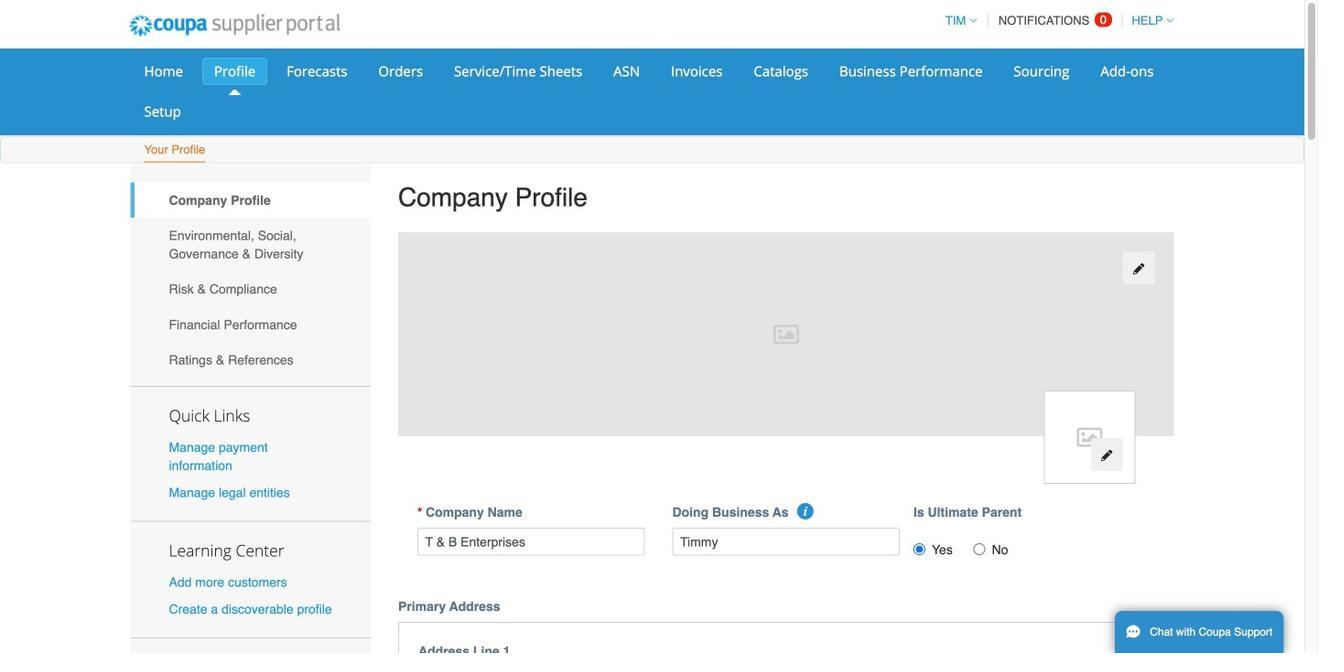 Task type: describe. For each thing, give the bounding box(es) containing it.
change image image for 'logo' at the right bottom of the page
[[1101, 449, 1114, 462]]

coupa supplier portal image
[[117, 3, 353, 49]]



Task type: locate. For each thing, give the bounding box(es) containing it.
navigation
[[938, 3, 1175, 38]]

0 vertical spatial change image image
[[1133, 263, 1146, 275]]

background image
[[398, 233, 1175, 437]]

change image image for "background" image
[[1133, 263, 1146, 275]]

None radio
[[914, 544, 926, 556]]

1 horizontal spatial change image image
[[1133, 263, 1146, 275]]

1 vertical spatial change image image
[[1101, 449, 1114, 462]]

additional information image
[[798, 504, 814, 520]]

None text field
[[673, 529, 900, 556]]

0 horizontal spatial change image image
[[1101, 449, 1114, 462]]

logo image
[[1044, 391, 1136, 485]]

change image image
[[1133, 263, 1146, 275], [1101, 449, 1114, 462]]

None text field
[[418, 529, 645, 556]]

None radio
[[974, 544, 986, 556]]



Task type: vqa. For each thing, say whether or not it's contained in the screenshot.
Merge Requests
no



